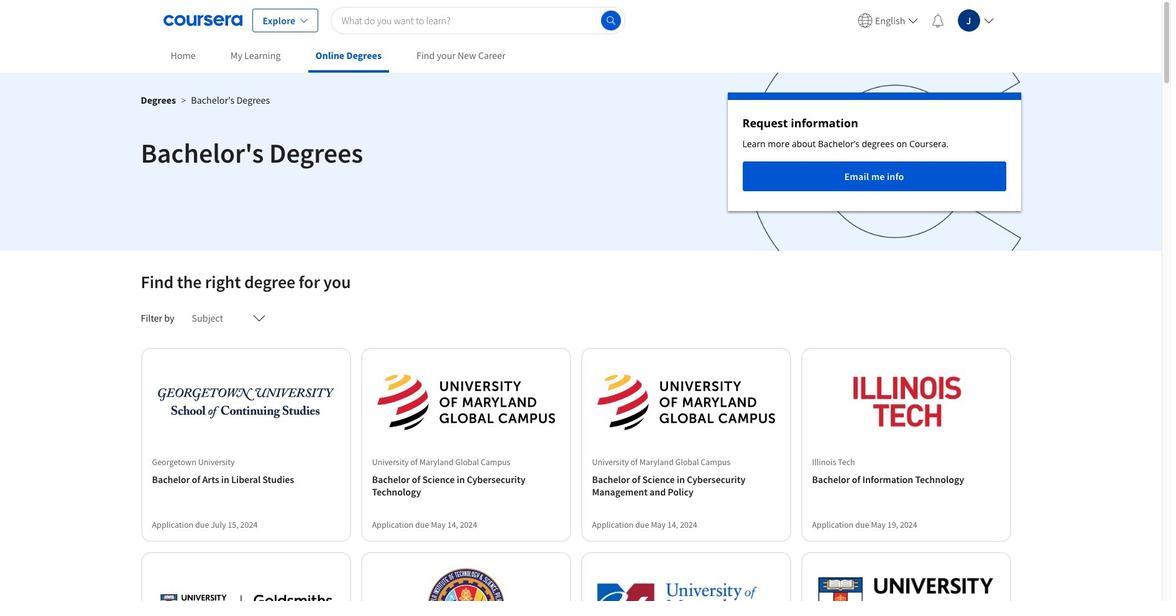 Task type: vqa. For each thing, say whether or not it's contained in the screenshot.
'Science'
no



Task type: describe. For each thing, give the bounding box(es) containing it.
What do you want to learn? text field
[[331, 7, 625, 34]]



Task type: locate. For each thing, give the bounding box(es) containing it.
coursera image
[[163, 10, 242, 30]]

status
[[728, 93, 1021, 211]]

None search field
[[331, 7, 625, 34]]



